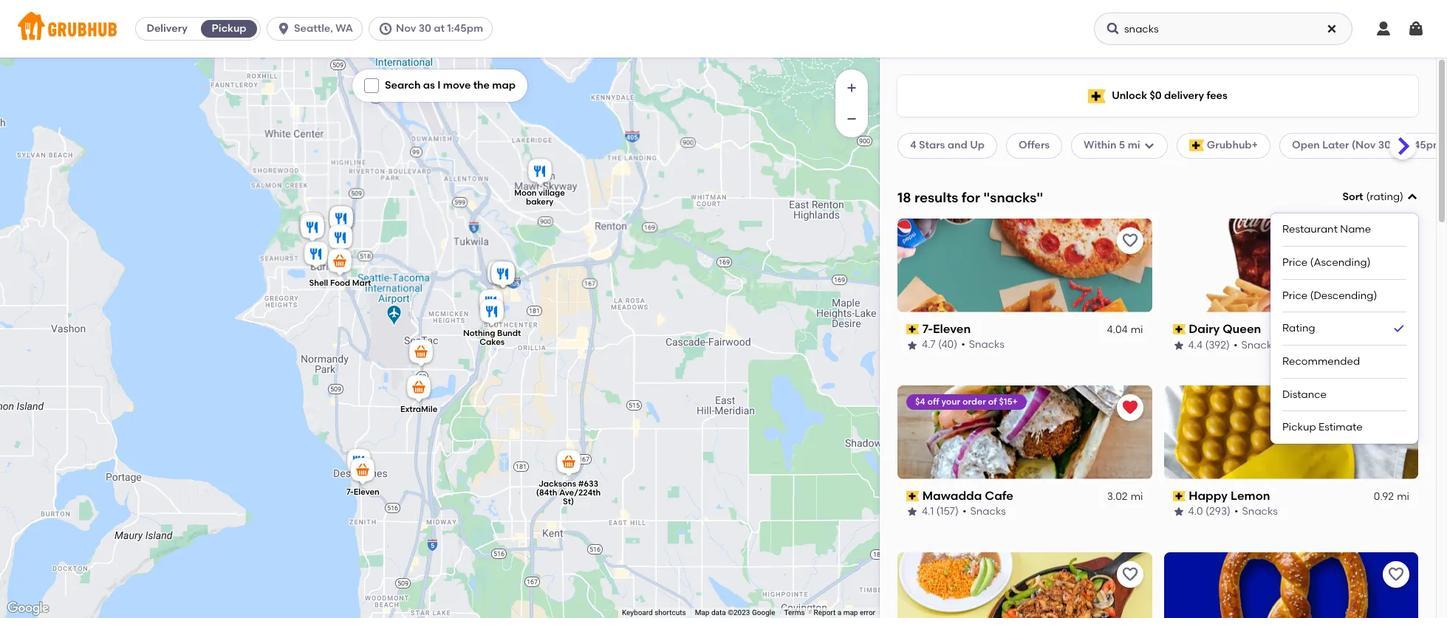 Task type: describe. For each thing, give the bounding box(es) containing it.
nov 30 at 1:45pm button
[[369, 17, 499, 41]]

dairy
[[1189, 322, 1220, 336]]

price for price (descending)
[[1283, 289, 1308, 302]]

bundt
[[497, 328, 521, 338]]

4.4
[[1188, 339, 1203, 351]]

star icon image for happy lemon
[[1173, 506, 1185, 518]]

your
[[942, 397, 961, 407]]

mi for 7-eleven
[[1131, 324, 1143, 336]]

pickup for pickup estimate
[[1283, 421, 1316, 434]]

restaurant name
[[1283, 223, 1371, 236]]

within
[[1084, 139, 1117, 152]]

eleven inside "map" region
[[353, 487, 379, 497]]

list box inside field
[[1283, 214, 1407, 444]]

extramile
[[400, 405, 437, 414]]

1 horizontal spatial 7-eleven
[[923, 322, 971, 336]]

18 results for "snacks"
[[898, 189, 1044, 206]]

1 horizontal spatial map
[[843, 609, 858, 617]]

of
[[988, 397, 997, 407]]

• for lemon
[[1235, 506, 1239, 518]]

mi for mawadda cafe
[[1131, 491, 1143, 503]]

• snacks for cafe
[[963, 506, 1006, 518]]

order
[[963, 397, 986, 407]]

4.0 (293)
[[1188, 506, 1231, 518]]

pickup for pickup
[[212, 22, 246, 35]]

seattle,
[[294, 22, 333, 35]]

marina market & deli image
[[344, 447, 373, 479]]

delivery
[[147, 22, 187, 35]]

save this restaurant image for auntie anne's logo
[[1388, 566, 1405, 583]]

(40)
[[938, 339, 958, 351]]

1:45pm)
[[1407, 139, 1447, 152]]

report a map error
[[814, 609, 876, 617]]

4.0
[[1188, 506, 1203, 518]]

jamba image
[[484, 258, 514, 291]]

plus icon image
[[844, 81, 859, 95]]

cakes
[[479, 337, 504, 347]]

none field containing sort
[[1271, 190, 1419, 444]]

rating
[[1283, 322, 1316, 335]]

terms
[[784, 609, 805, 617]]

open later (nov 30 at 1:45pm)
[[1292, 139, 1447, 152]]

save this restaurant image for 7-eleven logo
[[1121, 232, 1139, 250]]

search
[[385, 79, 421, 92]]

dairy queen image
[[297, 210, 326, 243]]

subscription pass image for dairy queen
[[1173, 324, 1186, 335]]

google
[[752, 609, 775, 617]]

save this restaurant button for happy lemon
[[1383, 394, 1410, 421]]

tacos el hass logo image
[[898, 552, 1152, 618]]

shortcuts
[[655, 609, 686, 617]]

$0
[[1150, 89, 1162, 102]]

sea tac marathon image
[[406, 337, 436, 370]]

shell food mart
[[309, 278, 371, 287]]

fees
[[1207, 89, 1228, 102]]

main navigation navigation
[[0, 0, 1447, 58]]

moon
[[514, 188, 536, 197]]

later
[[1323, 139, 1349, 152]]

subscription pass image for 7-eleven
[[907, 324, 920, 335]]

royce' washington - westfield southcenter mall image
[[488, 259, 518, 291]]

3.47
[[1375, 324, 1394, 336]]

save this restaurant image for the tacos el hass logo
[[1121, 566, 1139, 583]]

shell food mart image
[[325, 246, 354, 279]]

4.7
[[922, 339, 936, 351]]

seattle, wa button
[[267, 17, 369, 41]]

#633
[[578, 479, 598, 488]]

1 vertical spatial 30
[[1378, 139, 1391, 152]]

saved restaurant button
[[1117, 394, 1143, 421]]

the
[[473, 79, 490, 92]]

queen
[[1223, 322, 1261, 336]]

snacks for eleven
[[969, 339, 1005, 351]]

data
[[711, 609, 726, 617]]

happy lemon logo image
[[1164, 385, 1419, 479]]

pickup button
[[198, 17, 260, 41]]

name
[[1340, 223, 1371, 236]]

auntie anne's logo image
[[1164, 552, 1419, 618]]

unlock
[[1112, 89, 1147, 102]]

map region
[[0, 0, 885, 618]]

svg image inside seattle, wa button
[[276, 21, 291, 36]]

mawadda cafe
[[923, 489, 1014, 503]]

$4 off your order of $15+
[[915, 397, 1018, 407]]

for
[[962, 189, 980, 206]]

7-eleven logo image
[[898, 219, 1152, 312]]

nothing bundt cakes image
[[477, 297, 506, 329]]

(ascending)
[[1310, 256, 1371, 269]]

tacos el hass image
[[297, 212, 327, 245]]

0 vertical spatial 7-
[[923, 322, 933, 336]]

happy lemon
[[1189, 489, 1270, 503]]

4.1
[[922, 506, 934, 518]]

(
[[1366, 191, 1370, 203]]

terms link
[[784, 609, 805, 617]]

0.92
[[1374, 491, 1394, 503]]

keyboard shortcuts button
[[622, 608, 686, 618]]

7 eleven image
[[348, 455, 377, 488]]

food
[[330, 278, 350, 287]]

(157)
[[937, 506, 959, 518]]

"snacks"
[[984, 189, 1044, 206]]

• for cafe
[[963, 506, 967, 518]]

stars
[[919, 139, 945, 152]]

price for price (ascending)
[[1283, 256, 1308, 269]]

move
[[443, 79, 471, 92]]

mawadda
[[923, 489, 982, 503]]

5
[[1119, 139, 1125, 152]]

1:45pm
[[447, 22, 483, 35]]

pierro bakery image
[[325, 223, 355, 255]]

map data ©2023 google
[[695, 609, 775, 617]]

0 vertical spatial map
[[492, 79, 516, 92]]

save this restaurant button for dairy queen
[[1383, 227, 1410, 254]]

snacks for queen
[[1242, 339, 1277, 351]]

jacksons #633 (84th ave/224th st)
[[536, 479, 600, 506]]

$4
[[915, 397, 926, 407]]



Task type: vqa. For each thing, say whether or not it's contained in the screenshot.


Task type: locate. For each thing, give the bounding box(es) containing it.
at inside button
[[434, 22, 445, 35]]

1 vertical spatial 7-
[[346, 487, 353, 497]]

sort
[[1343, 191, 1364, 203]]

at left 1:45pm
[[434, 22, 445, 35]]

30 inside nov 30 at 1:45pm button
[[419, 22, 431, 35]]

rating option
[[1283, 313, 1407, 346]]

0 vertical spatial 7-eleven
[[923, 322, 971, 336]]

4
[[910, 139, 917, 152]]

recommended
[[1283, 355, 1360, 368]]

wa
[[336, 22, 353, 35]]

mi for dairy queen
[[1397, 324, 1410, 336]]

None field
[[1271, 190, 1419, 444]]

save this restaurant button
[[1117, 227, 1143, 254], [1383, 227, 1410, 254], [1383, 394, 1410, 421], [1117, 561, 1143, 588], [1383, 561, 1410, 588]]

delivery
[[1164, 89, 1204, 102]]

nov
[[396, 22, 416, 35]]

• down mawadda cafe
[[963, 506, 967, 518]]

map right a
[[843, 609, 858, 617]]

report a map error link
[[814, 609, 876, 617]]

snacks down lemon
[[1242, 506, 1278, 518]]

4.04
[[1107, 324, 1128, 336]]

check icon image
[[1392, 321, 1407, 336]]

subscription pass image for mawadda cafe
[[907, 491, 920, 502]]

star icon image left 4.1
[[907, 506, 918, 518]]

0 horizontal spatial eleven
[[353, 487, 379, 497]]

2 horizontal spatial svg image
[[1375, 20, 1393, 38]]

map
[[695, 609, 710, 617]]

at left 1:45pm)
[[1394, 139, 1405, 152]]

grubhub plus flag logo image left unlock
[[1088, 89, 1106, 103]]

snacks for cafe
[[970, 506, 1006, 518]]

auntie anne's image
[[488, 259, 518, 291]]

• for eleven
[[961, 339, 965, 351]]

7-eleven up (40)
[[923, 322, 971, 336]]

unlock $0 delivery fees
[[1112, 89, 1228, 102]]

0 horizontal spatial svg image
[[276, 21, 291, 36]]

1 price from the top
[[1283, 256, 1308, 269]]

mi right 0.92
[[1397, 491, 1410, 503]]

grubhub plus flag logo image for unlock $0 delivery fees
[[1088, 89, 1106, 103]]

star icon image for 7-eleven
[[907, 340, 918, 351]]

and
[[948, 139, 968, 152]]

• for queen
[[1234, 339, 1238, 351]]

lemon
[[1231, 489, 1270, 503]]

30 right nov
[[419, 22, 431, 35]]

save this restaurant button for 7-eleven
[[1117, 227, 1143, 254]]

• snacks for eleven
[[961, 339, 1005, 351]]

1 horizontal spatial at
[[1394, 139, 1405, 152]]

eleven down marina market & deli image
[[353, 487, 379, 497]]

7- inside "map" region
[[346, 487, 353, 497]]

pickup estimate
[[1283, 421, 1363, 434]]

map right the the
[[492, 79, 516, 92]]

pickup right delivery button
[[212, 22, 246, 35]]

jacksons #633 (84th ave/224th st) image
[[554, 447, 583, 480]]

extramile image
[[404, 373, 433, 405]]

4.1 (157)
[[922, 506, 959, 518]]

1 horizontal spatial svg image
[[1326, 23, 1338, 35]]

1 horizontal spatial 7-
[[923, 322, 933, 336]]

1 vertical spatial grubhub plus flag logo image
[[1189, 140, 1204, 152]]

a
[[838, 609, 842, 617]]

• right (40)
[[961, 339, 965, 351]]

grubhub plus flag logo image
[[1088, 89, 1106, 103], [1189, 140, 1204, 152]]

up
[[970, 139, 985, 152]]

svg image inside nov 30 at 1:45pm button
[[378, 21, 393, 36]]

off
[[928, 397, 940, 407]]

price
[[1283, 256, 1308, 269], [1283, 289, 1308, 302]]

grubhub plus flag logo image for grubhub+
[[1189, 140, 1204, 152]]

distance
[[1283, 388, 1327, 401]]

keyboard shortcuts
[[622, 609, 686, 617]]

mi right 4.04
[[1131, 324, 1143, 336]]

4.04 mi
[[1107, 324, 1143, 336]]

star icon image for dairy queen
[[1173, 340, 1185, 351]]

(nov
[[1352, 139, 1376, 152]]

7-
[[923, 322, 933, 336], [346, 487, 353, 497]]

1 vertical spatial map
[[843, 609, 858, 617]]

• snacks down queen
[[1234, 339, 1277, 351]]

subscription pass image left dairy
[[1173, 324, 1186, 335]]

report
[[814, 609, 836, 617]]

dairy queen
[[1189, 322, 1261, 336]]

save this restaurant image
[[1121, 232, 1139, 250], [1388, 399, 1405, 416], [1121, 566, 1139, 583], [1388, 566, 1405, 583]]

st)
[[563, 497, 574, 506]]

ave/224th
[[559, 488, 600, 497]]

0 vertical spatial price
[[1283, 256, 1308, 269]]

offers
[[1019, 139, 1050, 152]]

moon village bakery image
[[525, 156, 554, 189]]

star icon image left 4.7
[[907, 340, 918, 351]]

save this restaurant image
[[1388, 232, 1405, 250]]

mi right 5
[[1128, 139, 1140, 152]]

as
[[423, 79, 435, 92]]

keyboard
[[622, 609, 653, 617]]

list box
[[1283, 214, 1407, 444]]

snacks right (40)
[[969, 339, 1005, 351]]

7-eleven down marina market & deli image
[[346, 487, 379, 497]]

pickup down distance
[[1283, 421, 1316, 434]]

30 right (nov
[[1378, 139, 1391, 152]]

(descending)
[[1310, 289, 1377, 302]]

mawadda cafe logo image
[[898, 385, 1152, 479]]

1 vertical spatial 7-eleven
[[346, 487, 379, 497]]

subscription pass image
[[1173, 491, 1186, 502]]

$15+
[[999, 397, 1018, 407]]

• snacks for lemon
[[1235, 506, 1278, 518]]

1 vertical spatial at
[[1394, 139, 1405, 152]]

minus icon image
[[844, 112, 859, 126]]

• snacks right (40)
[[961, 339, 1005, 351]]

snacks for lemon
[[1242, 506, 1278, 518]]

7- up 4.7
[[923, 322, 933, 336]]

happy lemon image
[[476, 287, 506, 320]]

antojitos michalisco 1st ave image
[[326, 204, 356, 236]]

©2023
[[728, 609, 750, 617]]

0 vertical spatial 30
[[419, 22, 431, 35]]

0 horizontal spatial at
[[434, 22, 445, 35]]

star icon image for mawadda cafe
[[907, 506, 918, 518]]

1 horizontal spatial eleven
[[933, 322, 971, 336]]

Search for food, convenience, alcohol... search field
[[1094, 13, 1353, 45]]

cafe
[[985, 489, 1014, 503]]

1 vertical spatial pickup
[[1283, 421, 1316, 434]]

subscription pass image
[[907, 324, 920, 335], [1173, 324, 1186, 335], [907, 491, 920, 502]]

1 horizontal spatial 30
[[1378, 139, 1391, 152]]

dairy queen logo image
[[1164, 219, 1419, 312]]

village
[[538, 188, 565, 197]]

star icon image left 4.4
[[1173, 340, 1185, 351]]

results
[[915, 189, 959, 206]]

• snacks
[[961, 339, 1005, 351], [1234, 339, 1277, 351], [963, 506, 1006, 518], [1235, 506, 1278, 518]]

• down happy lemon
[[1235, 506, 1239, 518]]

1 horizontal spatial pickup
[[1283, 421, 1316, 434]]

shell
[[309, 278, 328, 287]]

0 horizontal spatial 30
[[419, 22, 431, 35]]

mi right the 3.02
[[1131, 491, 1143, 503]]

restaurant
[[1283, 223, 1338, 236]]

7- down marina market & deli image
[[346, 487, 353, 497]]

pickup
[[212, 22, 246, 35], [1283, 421, 1316, 434]]

•
[[961, 339, 965, 351], [1234, 339, 1238, 351], [963, 506, 967, 518], [1235, 506, 1239, 518]]

2 price from the top
[[1283, 289, 1308, 302]]

price up the rating
[[1283, 289, 1308, 302]]

(392)
[[1205, 339, 1230, 351]]

3.02
[[1107, 491, 1128, 503]]

nothing
[[463, 328, 495, 338]]

save this restaurant image for 'happy lemon logo'
[[1388, 399, 1405, 416]]

0 horizontal spatial grubhub plus flag logo image
[[1088, 89, 1106, 103]]

0 horizontal spatial 7-eleven
[[346, 487, 379, 497]]

0 vertical spatial pickup
[[212, 22, 246, 35]]

0 horizontal spatial map
[[492, 79, 516, 92]]

google image
[[4, 599, 52, 618]]

ronnie's market image
[[301, 239, 331, 272]]

• snacks for queen
[[1234, 339, 1277, 351]]

4 stars and up
[[910, 139, 985, 152]]

at
[[434, 22, 445, 35], [1394, 139, 1405, 152]]

1 vertical spatial eleven
[[353, 487, 379, 497]]

mi right 3.47
[[1397, 324, 1410, 336]]

price (descending)
[[1283, 289, 1377, 302]]

1 horizontal spatial grubhub plus flag logo image
[[1189, 140, 1204, 152]]

svg image
[[1407, 20, 1425, 38], [378, 21, 393, 36], [1106, 21, 1121, 36], [367, 81, 376, 90], [1143, 140, 1155, 152], [1407, 191, 1419, 203]]

4.4 (392)
[[1188, 339, 1230, 351]]

pickup inside button
[[212, 22, 246, 35]]

7-eleven inside "map" region
[[346, 487, 379, 497]]

mawadda cafe image
[[326, 204, 356, 236]]

0 horizontal spatial 7-
[[346, 487, 353, 497]]

7-eleven
[[923, 322, 971, 336], [346, 487, 379, 497]]

grubhub plus flag logo image left grubhub+
[[1189, 140, 1204, 152]]

bakery
[[526, 197, 553, 206]]

delivery button
[[136, 17, 198, 41]]

• snacks down 'cafe'
[[963, 506, 1006, 518]]

(293)
[[1206, 506, 1231, 518]]

svg image
[[1375, 20, 1393, 38], [276, 21, 291, 36], [1326, 23, 1338, 35]]

subscription pass image left mawadda
[[907, 491, 920, 502]]

star icon image down subscription pass icon
[[1173, 506, 1185, 518]]

eleven
[[933, 322, 971, 336], [353, 487, 379, 497]]

• snacks down lemon
[[1235, 506, 1278, 518]]

mi for happy lemon
[[1397, 491, 1410, 503]]

(84th
[[536, 488, 557, 497]]

estimate
[[1319, 421, 1363, 434]]

1 vertical spatial price
[[1283, 289, 1308, 302]]

0 vertical spatial grubhub plus flag logo image
[[1088, 89, 1106, 103]]

price down restaurant
[[1283, 256, 1308, 269]]

0 horizontal spatial pickup
[[212, 22, 246, 35]]

map
[[492, 79, 516, 92], [843, 609, 858, 617]]

grubhub+
[[1207, 139, 1258, 152]]

0 vertical spatial at
[[434, 22, 445, 35]]

sort ( rating )
[[1343, 191, 1404, 203]]

eleven up (40)
[[933, 322, 971, 336]]

star icon image
[[907, 340, 918, 351], [1173, 340, 1185, 351], [907, 506, 918, 518], [1173, 506, 1185, 518]]

saved restaurant image
[[1121, 399, 1139, 416]]

18
[[898, 189, 911, 206]]

list box containing restaurant name
[[1283, 214, 1407, 444]]

moon village bakery
[[514, 188, 565, 206]]

snacks down 'cafe'
[[970, 506, 1006, 518]]

• down queen
[[1234, 339, 1238, 351]]

subscription pass image up $4
[[907, 324, 920, 335]]

4.7 (40)
[[922, 339, 958, 351]]

snacks down queen
[[1242, 339, 1277, 351]]

error
[[860, 609, 876, 617]]

nov 30 at 1:45pm
[[396, 22, 483, 35]]

0 vertical spatial eleven
[[933, 322, 971, 336]]

0.92 mi
[[1374, 491, 1410, 503]]

i
[[438, 79, 441, 92]]



